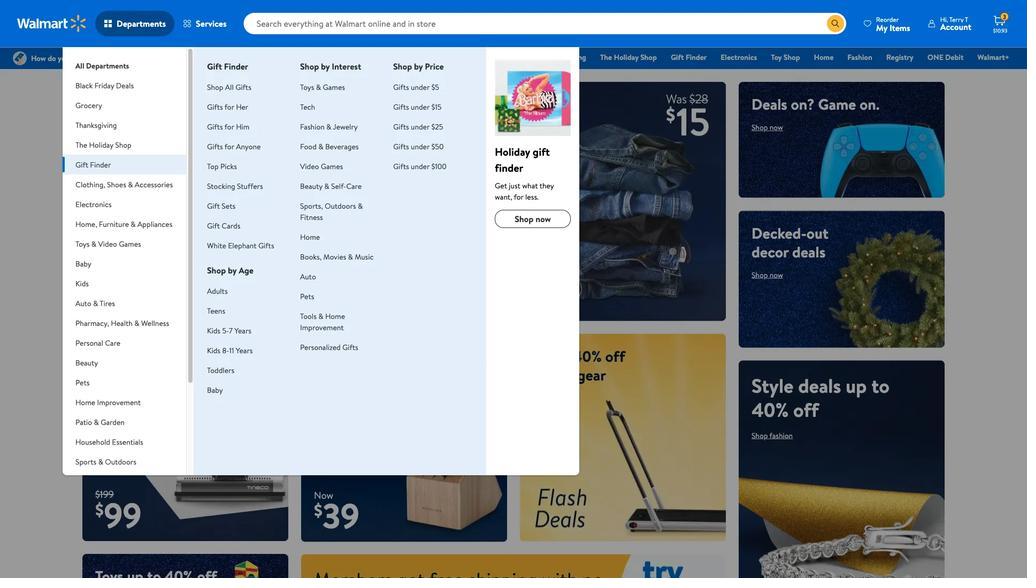 Task type: locate. For each thing, give the bounding box(es) containing it.
gift left sets
[[207, 200, 220, 211]]

1 vertical spatial years
[[236, 345, 253, 355]]

kids inside dropdown button
[[75, 278, 89, 288]]

home inside home improvement dropdown button
[[75, 397, 95, 407]]

improvement down tools
[[300, 322, 344, 332]]

finder
[[686, 52, 707, 62], [224, 60, 248, 72], [90, 159, 111, 170]]

friday inside the black friday deals 'link'
[[410, 52, 430, 62]]

the inside the holiday shop link
[[600, 52, 612, 62]]

gifts down huge
[[207, 121, 223, 132]]

toys down "home," at top
[[75, 238, 90, 249]]

1 horizontal spatial the
[[600, 52, 612, 62]]

now up gift finder "dropdown button"
[[113, 141, 127, 151]]

stocking stuffers link
[[207, 181, 263, 191]]

2 horizontal spatial gift finder
[[671, 52, 707, 62]]

1 horizontal spatial holiday
[[495, 144, 530, 159]]

video games link
[[300, 161, 343, 171]]

fashion up food
[[300, 121, 325, 132]]

1 horizontal spatial toys
[[300, 82, 314, 92]]

40% up 'shop fashion' 'link'
[[752, 396, 789, 423]]

1 horizontal spatial electronics
[[721, 52, 757, 62]]

the for the holiday shop link
[[600, 52, 612, 62]]

gift finder inside gift finder link
[[671, 52, 707, 62]]

toys for toys & video games
[[75, 238, 90, 249]]

home improvement button
[[63, 392, 186, 412]]

1 vertical spatial thanksgiving
[[75, 120, 117, 130]]

0 horizontal spatial pets
[[75, 377, 90, 387]]

pets button
[[63, 372, 186, 392]]

0 vertical spatial beauty
[[300, 181, 323, 191]]

0 horizontal spatial baby
[[75, 258, 91, 269]]

top picks
[[207, 161, 237, 171]]

home link down search icon
[[810, 51, 839, 63]]

shop now for home deals up to 30% off
[[95, 325, 127, 336]]

style
[[752, 372, 794, 399]]

to inside style deals up to 40% off
[[872, 372, 890, 399]]

black inside black friday deals dropdown button
[[75, 80, 93, 90]]

baby down toddlers link at the bottom of page
[[207, 385, 223, 395]]

gifts for her
[[207, 101, 248, 112]]

0 horizontal spatial finder
[[90, 159, 111, 170]]

1 horizontal spatial home link
[[810, 51, 839, 63]]

outdoors down self-
[[325, 200, 356, 211]]

kids for kids
[[75, 278, 89, 288]]

improvement down pets dropdown button
[[97, 397, 141, 407]]

1 vertical spatial outdoors
[[105, 456, 136, 467]]

adults link
[[207, 286, 228, 296]]

gift sets link
[[207, 200, 236, 211]]

baby down toys & video games
[[75, 258, 91, 269]]

2 vertical spatial kids
[[207, 345, 221, 355]]

all up gifts for her link
[[225, 82, 234, 92]]

$ for 39
[[314, 498, 323, 522]]

friday down all departments
[[95, 80, 114, 90]]

hi,
[[941, 15, 949, 24]]

electronics inside 'electronics' dropdown button
[[75, 199, 112, 209]]

seasonal
[[75, 476, 104, 486]]

beauty down personal
[[75, 357, 98, 368]]

now down decor
[[770, 270, 783, 280]]

1 vertical spatial baby
[[207, 385, 223, 395]]

for
[[225, 101, 234, 112], [225, 121, 234, 132], [225, 141, 234, 151], [514, 191, 524, 202]]

auto
[[300, 271, 316, 282], [75, 298, 91, 308]]

deals inside home deals up to 30% off
[[150, 243, 193, 270]]

grocery for grocery
[[75, 100, 102, 110]]

baby button
[[63, 254, 186, 273]]

5 under from the top
[[411, 161, 430, 171]]

black down all departments
[[75, 80, 93, 90]]

was dollar $199, now dollar 99 group
[[82, 487, 142, 541]]

baby for "baby" dropdown button at the left top of the page
[[75, 258, 91, 269]]

off inside home deals up to 30% off
[[95, 291, 121, 318]]

years
[[235, 325, 252, 336], [236, 345, 253, 355]]

0 horizontal spatial toys
[[75, 238, 90, 249]]

pets for 'pets' link
[[300, 291, 314, 301]]

1 horizontal spatial grocery
[[463, 52, 489, 62]]

games down shop by interest
[[323, 82, 345, 92]]

friday for the black friday deals 'link'
[[410, 52, 430, 62]]

fashion for fashion & jewelry
[[300, 121, 325, 132]]

tools
[[300, 311, 317, 321]]

deals right style
[[799, 372, 841, 399]]

1 horizontal spatial the holiday shop
[[600, 52, 657, 62]]

outdoors down household essentials dropdown button on the bottom
[[105, 456, 136, 467]]

friday up gifts under $5
[[410, 52, 430, 62]]

under for $25
[[411, 121, 430, 132]]

care inside dropdown button
[[105, 337, 121, 348]]

0 horizontal spatial friday
[[95, 80, 114, 90]]

$ inside $199 $ 99
[[95, 497, 104, 521]]

deals right decor
[[793, 241, 826, 262]]

1 vertical spatial video
[[98, 238, 117, 249]]

thanksgiving for thanksgiving link
[[544, 52, 587, 62]]

patio & garden
[[75, 417, 125, 427]]

deals inside 'link'
[[431, 52, 449, 62]]

0 vertical spatial off
[[95, 291, 121, 318]]

1 vertical spatial off
[[606, 346, 625, 366]]

off inside style deals up to 40% off
[[794, 396, 819, 423]]

holiday gift finder get just what they want, for less.
[[495, 144, 554, 202]]

by for price
[[414, 60, 423, 72]]

the holiday shop inside dropdown button
[[75, 139, 131, 150]]

1 horizontal spatial essentials
[[498, 52, 530, 62]]

home link for sports, outdoors & fitness
[[300, 231, 320, 242]]

gifts up gifts for him link
[[207, 101, 223, 112]]

shop all gifts
[[207, 82, 251, 92]]

1 under from the top
[[411, 82, 430, 92]]

1 vertical spatial up
[[846, 372, 867, 399]]

gifts for gifts under $25
[[393, 121, 409, 132]]

by left age
[[228, 264, 237, 276]]

gift finder up clothing, at left top
[[75, 159, 111, 170]]

departments up all departments link at the top of page
[[117, 18, 166, 29]]

for left anyone at left
[[225, 141, 234, 151]]

0 horizontal spatial care
[[105, 337, 121, 348]]

2 vertical spatial games
[[119, 238, 141, 249]]

0 horizontal spatial essentials
[[112, 436, 143, 447]]

gift finder for gift finder "dropdown button"
[[75, 159, 111, 170]]

games up beauty & self-care link
[[321, 161, 343, 171]]

personalized gifts
[[300, 342, 358, 352]]

toys for toys & games
[[300, 82, 314, 92]]

electronics left toy on the right of page
[[721, 52, 757, 62]]

black friday deals for the black friday deals 'link'
[[390, 52, 449, 62]]

pets up home improvement
[[75, 377, 90, 387]]

$ inside the now $ 39
[[314, 498, 323, 522]]

electronics button
[[63, 194, 186, 214]]

shoes
[[107, 179, 126, 189]]

years right the 11
[[236, 345, 253, 355]]

1 horizontal spatial black
[[390, 52, 408, 62]]

1 vertical spatial pets
[[75, 377, 90, 387]]

0 horizontal spatial the
[[75, 139, 87, 150]]

up inside home deals up to 30% off
[[95, 267, 116, 294]]

departments up black friday deals dropdown button
[[86, 60, 129, 71]]

kids left 8-
[[207, 345, 221, 355]]

electronics down clothing, at left top
[[75, 199, 112, 209]]

for for her
[[225, 101, 234, 112]]

1 horizontal spatial finder
[[224, 60, 248, 72]]

essentials inside dropdown button
[[112, 436, 143, 447]]

2 vertical spatial to
[[872, 372, 890, 399]]

gift
[[533, 144, 550, 159]]

&
[[491, 52, 496, 62], [316, 82, 321, 92], [327, 121, 332, 132], [319, 141, 324, 151], [128, 179, 133, 189], [324, 181, 329, 191], [358, 200, 363, 211], [131, 219, 136, 229], [91, 238, 96, 249], [348, 251, 353, 262], [93, 298, 98, 308], [319, 311, 324, 321], [134, 318, 139, 328], [94, 417, 99, 427], [98, 456, 103, 467], [127, 476, 132, 486]]

care up sports, outdoors & fitness
[[346, 181, 362, 191]]

1 horizontal spatial all
[[225, 82, 234, 92]]

black friday deals inside 'link'
[[390, 52, 449, 62]]

video
[[300, 161, 319, 171], [98, 238, 117, 249]]

gifts right elephant
[[258, 240, 274, 250]]

0 vertical spatial deals
[[431, 52, 449, 62]]

auto for auto link
[[300, 271, 316, 282]]

gifts for anyone
[[207, 141, 261, 151]]

grocery & essentials
[[463, 52, 530, 62]]

1 horizontal spatial pets
[[300, 291, 314, 301]]

video down furniture
[[98, 238, 117, 249]]

deals left are
[[357, 346, 390, 366]]

home
[[814, 52, 834, 62], [300, 231, 320, 242], [95, 243, 146, 270], [325, 311, 345, 321], [314, 346, 353, 366], [75, 397, 95, 407]]

off for style deals up to 40% off
[[794, 396, 819, 423]]

gifts down gifts under $5 link
[[393, 101, 409, 112]]

grocery up savings on the top of the page
[[75, 100, 102, 110]]

the holiday shop for the holiday shop dropdown button
[[75, 139, 131, 150]]

kids up "auto & tires"
[[75, 278, 89, 288]]

now for high tech gifts, huge savings
[[113, 141, 127, 151]]

auto inside auto & tires dropdown button
[[75, 298, 91, 308]]

$10.93
[[994, 27, 1008, 34]]

big!
[[391, 233, 446, 281]]

0 horizontal spatial off
[[95, 291, 121, 318]]

essentials down search search box
[[498, 52, 530, 62]]

0 horizontal spatial black friday deals
[[75, 80, 134, 90]]

1 vertical spatial auto
[[75, 298, 91, 308]]

grocery for grocery & essentials
[[463, 52, 489, 62]]

off inside up to 40% off sports gear
[[606, 346, 625, 366]]

gifts for gifts for anyone
[[207, 141, 223, 151]]

they
[[540, 180, 554, 191]]

pets
[[300, 291, 314, 301], [75, 377, 90, 387]]

0 horizontal spatial outdoors
[[105, 456, 136, 467]]

1 horizontal spatial gift finder
[[207, 60, 248, 72]]

thanksgiving down high
[[75, 120, 117, 130]]

shop now for deals on? game on.
[[752, 122, 783, 132]]

1 horizontal spatial fashion
[[848, 52, 873, 62]]

grocery
[[463, 52, 489, 62], [75, 100, 102, 110]]

1 horizontal spatial thanksgiving
[[544, 52, 587, 62]]

under for $5
[[411, 82, 430, 92]]

care down health
[[105, 337, 121, 348]]

deals up grocery dropdown button
[[116, 80, 134, 90]]

to for style
[[872, 372, 890, 399]]

games down 'home, furniture & appliances' dropdown button
[[119, 238, 141, 249]]

video down food
[[300, 161, 319, 171]]

0 horizontal spatial deals
[[116, 80, 134, 90]]

kids for kids 5-7 years
[[207, 325, 221, 336]]

black friday deals inside dropdown button
[[75, 80, 134, 90]]

2 vertical spatial off
[[794, 396, 819, 423]]

gifts down gifts under $15 link at top left
[[393, 121, 409, 132]]

1 horizontal spatial $
[[314, 498, 323, 522]]

deals left "on?"
[[752, 94, 788, 115]]

1 vertical spatial electronics
[[75, 199, 112, 209]]

accessories
[[135, 179, 173, 189]]

gift inside gift finder "dropdown button"
[[75, 159, 88, 170]]

game
[[819, 94, 857, 115]]

0 vertical spatial years
[[235, 325, 252, 336]]

deals for style deals up to 40% off
[[799, 372, 841, 399]]

under left $50
[[411, 141, 430, 151]]

teens link
[[207, 305, 225, 316]]

deals
[[793, 241, 826, 262], [150, 243, 193, 270], [357, 346, 390, 366], [799, 372, 841, 399]]

essentials down patio & garden dropdown button
[[112, 436, 143, 447]]

the up clothing, at left top
[[75, 139, 87, 150]]

gifts up 'gifts under $15'
[[393, 82, 409, 92]]

all departments
[[75, 60, 129, 71]]

hi, terry t account
[[941, 15, 972, 33]]

toys & games link
[[300, 82, 345, 92]]

0 vertical spatial friday
[[410, 52, 430, 62]]

deals for home deals are served
[[357, 346, 390, 366]]

holiday inside the holiday gift finder get just what they want, for less.
[[495, 144, 530, 159]]

pets for pets dropdown button
[[75, 377, 90, 387]]

1 horizontal spatial 40%
[[752, 396, 789, 423]]

0 vertical spatial departments
[[117, 18, 166, 29]]

1 vertical spatial to
[[556, 346, 570, 366]]

0 vertical spatial home link
[[810, 51, 839, 63]]

baby inside dropdown button
[[75, 258, 91, 269]]

0 vertical spatial up
[[95, 267, 116, 294]]

for left him
[[225, 121, 234, 132]]

0 vertical spatial the
[[600, 52, 612, 62]]

0 vertical spatial electronics
[[721, 52, 757, 62]]

4 under from the top
[[411, 141, 430, 151]]

toys up tech
[[300, 82, 314, 92]]

0 vertical spatial outdoors
[[325, 200, 356, 211]]

white
[[207, 240, 226, 250]]

0 vertical spatial all
[[75, 60, 84, 71]]

0 horizontal spatial home link
[[300, 231, 320, 242]]

& inside "seasonal decor & party supplies"
[[127, 476, 132, 486]]

home right tools
[[325, 311, 345, 321]]

gift for gift finder "dropdown button"
[[75, 159, 88, 170]]

gifts for gifts under $100
[[393, 161, 409, 171]]

walmart image
[[17, 15, 87, 32]]

shop now link
[[752, 122, 783, 132], [95, 141, 127, 151], [495, 210, 571, 228], [752, 270, 783, 280], [95, 325, 127, 336]]

high tech gifts, huge savings
[[95, 94, 234, 133]]

shop now link for decked-out decor deals
[[752, 270, 783, 280]]

under left $5
[[411, 82, 430, 92]]

auto & tires button
[[63, 293, 186, 313]]

1 vertical spatial beauty
[[75, 357, 98, 368]]

black friday deals up gifts under $5
[[390, 52, 449, 62]]

by left price
[[414, 60, 423, 72]]

now for deals on? game on.
[[770, 122, 783, 132]]

electronics for 'electronics' dropdown button in the left top of the page
[[75, 199, 112, 209]]

1 vertical spatial improvement
[[97, 397, 141, 407]]

99
[[104, 491, 142, 538]]

all up black friday deals dropdown button
[[75, 60, 84, 71]]

reorder
[[877, 15, 899, 24]]

years right 7 on the bottom
[[235, 325, 252, 336]]

by for age
[[228, 264, 237, 276]]

holiday inside dropdown button
[[89, 139, 113, 150]]

deals up $5
[[431, 52, 449, 62]]

under left "$15" on the top left of page
[[411, 101, 430, 112]]

save
[[314, 233, 383, 281]]

price
[[425, 60, 444, 72]]

thanksgiving inside dropdown button
[[75, 120, 117, 130]]

0 horizontal spatial beauty
[[75, 357, 98, 368]]

0 vertical spatial baby
[[75, 258, 91, 269]]

grocery right price
[[463, 52, 489, 62]]

3 under from the top
[[411, 121, 430, 132]]

under for $15
[[411, 101, 430, 112]]

1 horizontal spatial improvement
[[300, 322, 344, 332]]

1 vertical spatial the
[[75, 139, 87, 150]]

to inside home deals up to 30% off
[[121, 267, 139, 294]]

reorder my items
[[877, 15, 911, 33]]

0 horizontal spatial 40%
[[573, 346, 602, 366]]

finder up shop all gifts link
[[224, 60, 248, 72]]

0 horizontal spatial by
[[228, 264, 237, 276]]

the inside the holiday shop dropdown button
[[75, 139, 87, 150]]

electronics inside electronics link
[[721, 52, 757, 62]]

0 vertical spatial black
[[390, 52, 408, 62]]

home up kids dropdown button
[[95, 243, 146, 270]]

black up gifts under $5 link
[[390, 52, 408, 62]]

gifts down gifts under $25
[[393, 141, 409, 151]]

1 vertical spatial kids
[[207, 325, 221, 336]]

outdoors inside sports, outdoors & fitness
[[325, 200, 356, 211]]

auto up 'pharmacy,'
[[75, 298, 91, 308]]

1 horizontal spatial auto
[[300, 271, 316, 282]]

black inside 'link'
[[390, 52, 408, 62]]

finder up clothing, at left top
[[90, 159, 111, 170]]

1 vertical spatial home link
[[300, 231, 320, 242]]

1 horizontal spatial outdoors
[[325, 200, 356, 211]]

pets down auto link
[[300, 291, 314, 301]]

1 horizontal spatial baby
[[207, 385, 223, 395]]

0 horizontal spatial black
[[75, 80, 93, 90]]

up for home deals up to 30% off
[[95, 267, 116, 294]]

pets link
[[300, 291, 314, 301]]

0 horizontal spatial all
[[75, 60, 84, 71]]

2 horizontal spatial deals
[[752, 94, 788, 115]]

finder inside "dropdown button"
[[90, 159, 111, 170]]

now down deals on? game on.
[[770, 122, 783, 132]]

fashion & jewelry
[[300, 121, 358, 132]]

essentials
[[498, 52, 530, 62], [112, 436, 143, 447]]

gifts for gifts under $15
[[393, 101, 409, 112]]

beauty inside dropdown button
[[75, 357, 98, 368]]

now dollar 39 null group
[[301, 488, 360, 542]]

toys inside dropdown button
[[75, 238, 90, 249]]

by up toys & games
[[321, 60, 330, 72]]

thanksgiving link
[[539, 51, 591, 63]]

food & beverages link
[[300, 141, 359, 151]]

0 vertical spatial the holiday shop
[[600, 52, 657, 62]]

0 horizontal spatial the holiday shop
[[75, 139, 131, 150]]

gifts up top
[[207, 141, 223, 151]]

friday inside black friday deals dropdown button
[[95, 80, 114, 90]]

1 vertical spatial black friday deals
[[75, 80, 134, 90]]

departments
[[117, 18, 166, 29], [86, 60, 129, 71]]

toys & video games button
[[63, 234, 186, 254]]

kids left 5-
[[207, 325, 221, 336]]

under left $25
[[411, 121, 430, 132]]

1 vertical spatial all
[[225, 82, 234, 92]]

1 horizontal spatial black friday deals
[[390, 52, 449, 62]]

gift finder left electronics link
[[671, 52, 707, 62]]

gift for gift cards link
[[207, 220, 220, 231]]

the for the holiday shop dropdown button
[[75, 139, 87, 150]]

now
[[314, 488, 333, 502]]

now down less.
[[536, 213, 551, 225]]

gift right the holiday shop link
[[671, 52, 684, 62]]

gift finder inside gift finder "dropdown button"
[[75, 159, 111, 170]]

1 vertical spatial fashion
[[300, 121, 325, 132]]

0 vertical spatial toys
[[300, 82, 314, 92]]

for for anyone
[[225, 141, 234, 151]]

for down just
[[514, 191, 524, 202]]

beauty for beauty
[[75, 357, 98, 368]]

the holiday shop link
[[596, 51, 662, 63]]

0 vertical spatial auto
[[300, 271, 316, 282]]

on.
[[860, 94, 880, 115]]

deals for the black friday deals 'link'
[[431, 52, 449, 62]]

black friday deals down all departments
[[75, 80, 134, 90]]

0 horizontal spatial to
[[121, 267, 139, 294]]

gifts up her
[[236, 82, 251, 92]]

$50
[[432, 141, 444, 151]]

for left her
[[225, 101, 234, 112]]

1 vertical spatial essentials
[[112, 436, 143, 447]]

2 vertical spatial deals
[[752, 94, 788, 115]]

for inside the holiday gift finder get just what they want, for less.
[[514, 191, 524, 202]]

shop now link for high tech gifts, huge savings
[[95, 141, 127, 151]]

0 horizontal spatial video
[[98, 238, 117, 249]]

patio & garden button
[[63, 412, 186, 432]]

0 vertical spatial video
[[300, 161, 319, 171]]

up inside style deals up to 40% off
[[846, 372, 867, 399]]

$15
[[432, 101, 442, 112]]

shop now for high tech gifts, huge savings
[[95, 141, 127, 151]]

deals inside style deals up to 40% off
[[799, 372, 841, 399]]

party
[[134, 476, 151, 486]]

get
[[495, 180, 507, 191]]

gift finder up shop all gifts link
[[207, 60, 248, 72]]

shop inside dropdown button
[[115, 139, 131, 150]]

2 horizontal spatial finder
[[686, 52, 707, 62]]

home up patio
[[75, 397, 95, 407]]

video inside dropdown button
[[98, 238, 117, 249]]

gift up clothing, at left top
[[75, 159, 88, 170]]

2 horizontal spatial off
[[794, 396, 819, 423]]

tech
[[300, 101, 315, 112]]

the right thanksgiving link
[[600, 52, 612, 62]]

deals inside dropdown button
[[116, 80, 134, 90]]

shop now
[[752, 122, 783, 132], [95, 141, 127, 151], [515, 213, 551, 225], [752, 270, 783, 280], [95, 325, 127, 336]]

top picks link
[[207, 161, 237, 171]]

0 vertical spatial thanksgiving
[[544, 52, 587, 62]]

thanksgiving for thanksgiving dropdown button
[[75, 120, 117, 130]]

home link up books,
[[300, 231, 320, 242]]

save big!
[[314, 233, 446, 281]]

decor
[[105, 476, 125, 486]]

0 horizontal spatial holiday
[[89, 139, 113, 150]]

gift for gift sets link
[[207, 200, 220, 211]]

games
[[323, 82, 345, 92], [321, 161, 343, 171], [119, 238, 141, 249]]

0 horizontal spatial grocery
[[75, 100, 102, 110]]

now up personal care
[[113, 325, 127, 336]]

gift finder
[[671, 52, 707, 62], [207, 60, 248, 72], [75, 159, 111, 170]]

gift finder link
[[666, 51, 712, 63]]

gift inside gift finder link
[[671, 52, 684, 62]]

0 horizontal spatial improvement
[[97, 397, 141, 407]]

up
[[95, 267, 116, 294], [846, 372, 867, 399]]

deals down 'appliances'
[[150, 243, 193, 270]]

40% right up
[[573, 346, 602, 366]]

auto up 'pets' link
[[300, 271, 316, 282]]

auto link
[[300, 271, 316, 282]]

shop
[[641, 52, 657, 62], [784, 52, 800, 62], [300, 60, 319, 72], [393, 60, 412, 72], [207, 82, 223, 92], [752, 122, 768, 132], [115, 139, 131, 150], [95, 141, 112, 151], [515, 213, 534, 225], [207, 264, 226, 276], [752, 270, 768, 280], [95, 325, 112, 336], [752, 430, 768, 440]]

0 horizontal spatial thanksgiving
[[75, 120, 117, 130]]

thanksgiving down walmart site-wide search field
[[544, 52, 587, 62]]

0 vertical spatial essentials
[[498, 52, 530, 62]]

friday for black friday deals dropdown button
[[95, 80, 114, 90]]

registry link
[[882, 51, 919, 63]]

1 horizontal spatial to
[[556, 346, 570, 366]]

teens
[[207, 305, 225, 316]]

finder left electronics link
[[686, 52, 707, 62]]

beauty & self-care link
[[300, 181, 362, 191]]

2 under from the top
[[411, 101, 430, 112]]

0 horizontal spatial $
[[95, 497, 104, 521]]

pets inside pets dropdown button
[[75, 377, 90, 387]]

gifts down gifts under $50 in the left top of the page
[[393, 161, 409, 171]]

white elephant gifts link
[[207, 240, 274, 250]]

adults
[[207, 286, 228, 296]]

1 horizontal spatial beauty
[[300, 181, 323, 191]]

Walmart Site-Wide search field
[[244, 13, 847, 34]]

grocery inside dropdown button
[[75, 100, 102, 110]]

friday
[[410, 52, 430, 62], [95, 80, 114, 90]]

0 horizontal spatial fashion
[[300, 121, 325, 132]]

& inside "dropdown button"
[[128, 179, 133, 189]]

& inside sports, outdoors & fitness
[[358, 200, 363, 211]]



Task type: describe. For each thing, give the bounding box(es) containing it.
electronics for electronics link
[[721, 52, 757, 62]]

black for the black friday deals 'link'
[[390, 52, 408, 62]]

off for home deals up to 30% off
[[95, 291, 121, 318]]

shop fashion
[[752, 430, 793, 440]]

under for $100
[[411, 161, 430, 171]]

gift finder button
[[63, 155, 186, 174]]

gifts for gifts for her
[[207, 101, 223, 112]]

holiday for the holiday shop dropdown button
[[89, 139, 113, 150]]

items
[[890, 22, 911, 33]]

personal
[[75, 337, 103, 348]]

& inside dropdown button
[[134, 318, 139, 328]]

gift cards
[[207, 220, 240, 231]]

7
[[229, 325, 233, 336]]

0 vertical spatial games
[[323, 82, 345, 92]]

home, furniture & appliances button
[[63, 214, 186, 234]]

holiday for the holiday shop link
[[614, 52, 639, 62]]

food
[[300, 141, 317, 151]]

40% inside up to 40% off sports gear
[[573, 346, 602, 366]]

departments inside popup button
[[117, 18, 166, 29]]

shop inside "link"
[[784, 52, 800, 62]]

years for kids 8-11 years
[[236, 345, 253, 355]]

finder for gift finder link on the top of page
[[686, 52, 707, 62]]

gifts under $5
[[393, 82, 439, 92]]

grocery & essentials link
[[458, 51, 535, 63]]

black for black friday deals dropdown button
[[75, 80, 93, 90]]

5-
[[222, 325, 229, 336]]

gifts for her link
[[207, 101, 248, 112]]

sports, outdoors & fitness link
[[300, 200, 363, 222]]

home improvement
[[75, 397, 141, 407]]

services
[[196, 18, 227, 29]]

$100
[[432, 161, 447, 171]]

$25
[[432, 121, 443, 132]]

beauty button
[[63, 353, 186, 372]]

shop now link for deals on? game on.
[[752, 122, 783, 132]]

health
[[111, 318, 133, 328]]

deals for home deals up to 30% off
[[150, 243, 193, 270]]

gifts for him
[[207, 121, 250, 132]]

home down search icon
[[814, 52, 834, 62]]

improvement inside dropdown button
[[97, 397, 141, 407]]

outdoors inside sports & outdoors dropdown button
[[105, 456, 136, 467]]

what
[[522, 180, 538, 191]]

finder for gift finder "dropdown button"
[[90, 159, 111, 170]]

furniture
[[99, 219, 129, 229]]

now for home deals up to 30% off
[[113, 325, 127, 336]]

black friday deals for black friday deals dropdown button
[[75, 80, 134, 90]]

& inside tools & home improvement
[[319, 311, 324, 321]]

to for home
[[121, 267, 139, 294]]

shop by price
[[393, 60, 444, 72]]

by for interest
[[321, 60, 330, 72]]

now for decked-out decor deals
[[770, 270, 783, 280]]

years for kids 5-7 years
[[235, 325, 252, 336]]

household
[[75, 436, 110, 447]]

supplies
[[75, 487, 102, 498]]

toy shop link
[[766, 51, 805, 63]]

home,
[[75, 219, 97, 229]]

one debit link
[[923, 51, 969, 63]]

$5
[[432, 82, 439, 92]]

gifts under $50
[[393, 141, 444, 151]]

games inside dropdown button
[[119, 238, 141, 249]]

age
[[239, 264, 254, 276]]

toddlers link
[[207, 365, 234, 375]]

shop now link for home deals up to 30% off
[[95, 325, 127, 336]]

11
[[229, 345, 234, 355]]

services button
[[175, 11, 235, 36]]

gift up shop all gifts link
[[207, 60, 222, 72]]

kids for kids 8-11 years
[[207, 345, 221, 355]]

gifts under $15 link
[[393, 101, 442, 112]]

out
[[807, 222, 829, 243]]

auto for auto & tires
[[75, 298, 91, 308]]

gifts under $5 link
[[393, 82, 439, 92]]

home down tools & home improvement link
[[314, 346, 353, 366]]

picks
[[220, 161, 237, 171]]

gift for gift finder link on the top of page
[[671, 52, 684, 62]]

kids button
[[63, 273, 186, 293]]

improvement inside tools & home improvement
[[300, 322, 344, 332]]

for for him
[[225, 121, 234, 132]]

personal care button
[[63, 333, 186, 353]]

gift sets
[[207, 200, 236, 211]]

t
[[965, 15, 969, 24]]

40% inside style deals up to 40% off
[[752, 396, 789, 423]]

$ for 99
[[95, 497, 104, 521]]

shop now for decked-out decor deals
[[752, 270, 783, 280]]

jewelry
[[333, 121, 358, 132]]

home up books,
[[300, 231, 320, 242]]

3
[[1003, 12, 1007, 21]]

gifts right personalized
[[343, 342, 358, 352]]

deals inside decked-out decor deals
[[793, 241, 826, 262]]

deals for black friday deals dropdown button
[[116, 80, 134, 90]]

home inside home deals up to 30% off
[[95, 243, 146, 270]]

personalized
[[300, 342, 341, 352]]

my
[[877, 22, 888, 33]]

home inside tools & home improvement
[[325, 311, 345, 321]]

decked-out decor deals
[[752, 222, 829, 262]]

Search search field
[[244, 13, 847, 34]]

home link for toy shop
[[810, 51, 839, 63]]

home, furniture & appliances
[[75, 219, 172, 229]]

him
[[236, 121, 250, 132]]

search icon image
[[832, 19, 840, 28]]

gifts for anyone link
[[207, 141, 261, 151]]

books, movies & music link
[[300, 251, 374, 262]]

interest
[[332, 60, 361, 72]]

kids 8-11 years
[[207, 345, 253, 355]]

auto & tires
[[75, 298, 115, 308]]

walmart+
[[978, 52, 1010, 62]]

appliances
[[138, 219, 172, 229]]

gifts for gifts under $5
[[393, 82, 409, 92]]

gifts for gifts under $50
[[393, 141, 409, 151]]

under for $50
[[411, 141, 430, 151]]

savings
[[95, 112, 143, 133]]

1 vertical spatial games
[[321, 161, 343, 171]]

up for style deals up to 40% off
[[846, 372, 867, 399]]

the holiday shop for the holiday shop link
[[600, 52, 657, 62]]

shop by interest
[[300, 60, 361, 72]]

fashion for fashion
[[848, 52, 873, 62]]

just
[[509, 180, 521, 191]]

patio
[[75, 417, 92, 427]]

black friday deals link
[[385, 51, 454, 63]]

1 vertical spatial departments
[[86, 60, 129, 71]]

beauty for beauty & self-care
[[300, 181, 323, 191]]

gifts for gifts for him
[[207, 121, 223, 132]]

toy
[[771, 52, 782, 62]]

gifts,
[[163, 94, 198, 115]]

books,
[[300, 251, 322, 262]]

want,
[[495, 191, 512, 202]]

gift finder image
[[495, 60, 571, 136]]

thanksgiving button
[[63, 115, 186, 135]]

personalized gifts link
[[300, 342, 358, 352]]

clothing, shoes & accessories button
[[63, 174, 186, 194]]

anyone
[[236, 141, 261, 151]]

toy shop
[[771, 52, 800, 62]]

gift finder for gift finder link on the top of page
[[671, 52, 707, 62]]

sports
[[75, 456, 96, 467]]

elephant
[[228, 240, 257, 250]]

movies
[[324, 251, 346, 262]]

pharmacy, health & wellness button
[[63, 313, 186, 333]]

sports,
[[300, 200, 323, 211]]

walmart+ link
[[973, 51, 1015, 63]]

1 horizontal spatial care
[[346, 181, 362, 191]]

top
[[207, 161, 219, 171]]

to inside up to 40% off sports gear
[[556, 346, 570, 366]]

baby for the 'baby' link
[[207, 385, 223, 395]]

decked-
[[752, 222, 807, 243]]

up
[[533, 346, 552, 366]]

personal care
[[75, 337, 121, 348]]

all departments link
[[63, 47, 186, 75]]

are
[[394, 346, 414, 366]]



Task type: vqa. For each thing, say whether or not it's contained in the screenshot.


